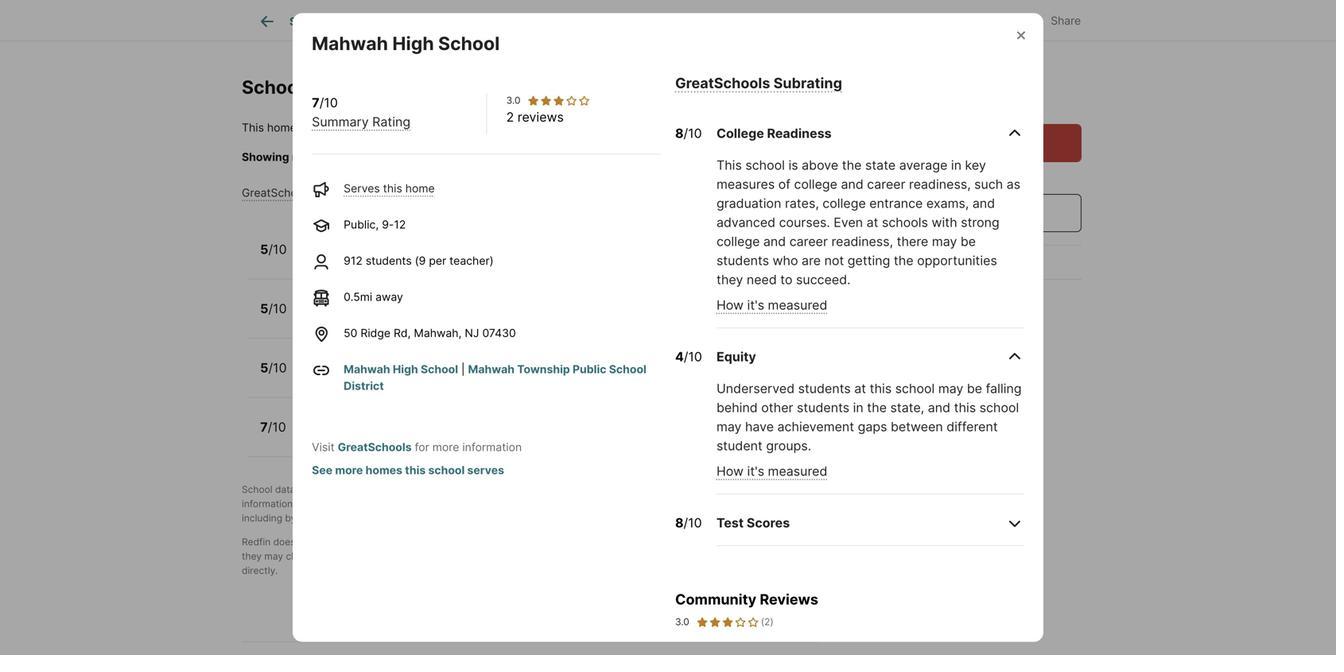 Task type: describe. For each thing, give the bounding box(es) containing it.
mahwah township public school district link inside "mahwah high school" dialog
[[344, 363, 647, 393]]

nonprofit
[[438, 484, 479, 496]]

even
[[834, 215, 863, 230]]

/10 inside 7 /10 summary rating
[[320, 95, 338, 111]]

be inside school service boundaries are intended to be used as a reference only; they may change and are not
[[684, 537, 696, 548]]

greatschools down homes
[[364, 484, 425, 496]]

1 vertical spatial rating 3.0 out of 5 element
[[696, 615, 760, 630]]

(9
[[415, 254, 426, 268]]

greatschools down showing
[[242, 186, 313, 200]]

advanced
[[717, 215, 776, 230]]

school up state,
[[896, 381, 935, 397]]

eligibility,
[[626, 551, 668, 562]]

5 inside joyce kilmer elementary school public, 4-5 • nearby school • 0.3mi
[[355, 311, 362, 325]]

visiting
[[369, 513, 401, 524]]

0 vertical spatial career
[[867, 177, 906, 192]]

may down behind
[[717, 419, 742, 435]]

0 vertical spatial college
[[794, 177, 838, 192]]

5 for public, 6-8 • nearby school • 0.3mi
[[260, 360, 268, 376]]

(201) 788-1042 button
[[858, 246, 1082, 279]]

ramapo ridge middle school public, 6-8 • nearby school • 0.3mi
[[305, 353, 492, 384]]

(2)
[[761, 617, 774, 628]]

0 horizontal spatial are
[[342, 551, 356, 562]]

see more homes this school serves link
[[312, 464, 504, 477]]

the inside underserved students at this school may be falling behind other students in the state, and this school may have achievement gaps between different student groups.
[[867, 400, 887, 416]]

ratings
[[315, 498, 346, 510]]

mahwah township public school district
[[344, 363, 647, 393]]

5 for public, 4-5 • nearby school • 0.3mi
[[260, 301, 268, 316]]

• right 3
[[382, 252, 388, 266]]

ridge for ramapo
[[358, 353, 394, 369]]

the right within on the left of the page
[[346, 121, 363, 134]]

,
[[425, 484, 427, 496]]

schools.
[[332, 150, 378, 164]]

nearby for middle
[[374, 371, 413, 384]]

readiness
[[767, 126, 832, 141]]

is for data
[[298, 484, 305, 496]]

see
[[609, 150, 628, 164]]

2 reviews
[[506, 109, 564, 125]]

message
[[964, 205, 1021, 221]]

|
[[461, 363, 465, 376]]

request a tour
[[925, 135, 1015, 151]]

reference
[[744, 537, 788, 548]]

contacting
[[299, 513, 347, 524]]

search tab list
[[242, 0, 782, 41]]

the inside guaranteed to be accurate. to verify school enrollment eligibility, contact the school district directly.
[[707, 551, 722, 562]]

1 horizontal spatial or
[[964, 170, 977, 186]]

college readiness button
[[717, 111, 1025, 156]]

not inside this school is above the state average in key measures of college and career readiness, such as graduation rates, college entrance exams, and advanced courses.  even at schools with strong college and career readiness, there may be students who are not getting the opportunities they need to succeed.
[[825, 253, 844, 268]]

community
[[675, 591, 757, 609]]

serves inside 7 /10 public, 9-12 • serves this home • 0.5mi
[[380, 430, 416, 444]]

serves
[[467, 464, 504, 477]]

service
[[525, 537, 557, 548]]

information.
[[435, 537, 488, 548]]

this up the guaranteed
[[416, 537, 432, 548]]

this up ,
[[405, 464, 426, 477]]

how it's measured link for groups.
[[717, 464, 828, 479]]

0 vertical spatial public
[[471, 121, 505, 134]]

mahwah for mahwah township public school district
[[468, 363, 515, 376]]

use
[[723, 484, 739, 496]]

opportunities
[[917, 253, 998, 268]]

school down 2
[[474, 150, 508, 164]]

greatschools subrating
[[675, 74, 843, 92]]

1 8 /10 from the top
[[675, 126, 702, 141]]

kilmer
[[345, 294, 385, 309]]

request
[[925, 135, 976, 151]]

the down there
[[894, 253, 914, 268]]

mahwah high school
[[312, 32, 500, 54]]

ramapo
[[305, 353, 355, 369]]

guaranteed to be accurate. to verify school enrollment eligibility, contact the school district directly.
[[242, 551, 788, 577]]

7 /10 summary rating
[[312, 95, 411, 130]]

serves inside "mahwah high school" dialog
[[344, 182, 380, 195]]

falling
[[986, 381, 1022, 397]]

groups.
[[766, 438, 812, 454]]

to inside guaranteed to be accurate. to verify school enrollment eligibility, contact the school district directly.
[[430, 551, 440, 562]]

recommends
[[574, 484, 633, 496]]

0 horizontal spatial not
[[298, 537, 313, 548]]

public, inside 7 /10 public, 9-12 • serves this home • 0.5mi
[[305, 430, 340, 444]]

and inside school service boundaries are intended to be used as a reference only; they may change and are not
[[322, 551, 339, 562]]

/10 left equity
[[684, 349, 702, 365]]

share button
[[1015, 4, 1095, 36]]

5 tab from the left
[[641, 2, 769, 41]]

send a message
[[920, 205, 1021, 221]]

mahwah high school dialog
[[293, 13, 1044, 656]]

they inside this school is above the state average in key measures of college and career readiness, such as graduation rates, college entrance exams, and advanced courses.  even at schools with strong college and career readiness, there may be students who are not getting the opportunities they need to succeed.
[[717, 272, 743, 288]]

5 for public, prek-3 • nearby school • 0.2mi
[[260, 242, 268, 257]]

send
[[920, 205, 951, 221]]

middle
[[397, 353, 439, 369]]

0.5mi inside "mahwah high school" dialog
[[344, 290, 372, 304]]

behind
[[717, 400, 758, 416]]

1 horizontal spatial are
[[613, 537, 627, 548]]

school inside ramapo ridge middle school public, 6-8 • nearby school • 0.3mi
[[416, 371, 450, 384]]

/10 down greatschools summary rating link at the top of page
[[268, 242, 287, 257]]

website
[[551, 150, 592, 164]]

2 vertical spatial 8
[[675, 515, 684, 531]]

this down please
[[383, 182, 402, 195]]

0 horizontal spatial township
[[415, 121, 468, 134]]

away
[[376, 290, 403, 304]]

in inside underserved students at this school may be falling behind other students in the state, and this school may have achievement gaps between different student groups.
[[853, 400, 864, 416]]

and inside underserved students at this school may be falling behind other students in the state, and this school may have achievement gaps between different student groups.
[[928, 400, 951, 416]]

township inside "mahwah township public school district"
[[517, 363, 570, 376]]

test
[[717, 515, 744, 531]]

912 students (9 per teacher)
[[344, 254, 494, 268]]

and right the buyers
[[669, 484, 686, 496]]

showing
[[242, 150, 289, 164]]

this up the different
[[954, 400, 976, 416]]

and up strong
[[973, 196, 995, 211]]

and up redfin does not endorse or guarantee this information.
[[349, 513, 366, 524]]

may inside this school is above the state average in key measures of college and career readiness, such as graduation rates, college entrance exams, and advanced courses.  even at schools with strong college and career readiness, there may be students who are not getting the opportunities they need to succeed.
[[932, 234, 957, 249]]

a right ratings
[[362, 498, 367, 510]]

information inside , a nonprofit organization. redfin recommends buyers and renters use greatschools information and ratings as a including by contacting and visiting the schools themselves.
[[242, 498, 293, 510]]

organization.
[[482, 484, 540, 496]]

public, inside "mahwah high school" dialog
[[344, 218, 379, 231]]

a for send
[[954, 205, 962, 221]]

how it's measured link for courses.
[[717, 298, 828, 313]]

as inside , a nonprofit organization. redfin recommends buyers and renters use greatschools information and ratings as a including by contacting and visiting the schools themselves.
[[349, 498, 359, 510]]

rates,
[[785, 196, 819, 211]]

and up even
[[841, 177, 864, 192]]

different
[[947, 419, 998, 435]]

other
[[762, 400, 794, 416]]

4 tab from the left
[[566, 2, 641, 41]]

directly.
[[242, 565, 278, 577]]

all
[[631, 150, 643, 164]]

0.3mi for ramapo ridge middle school
[[463, 371, 492, 384]]

0 vertical spatial district
[[547, 121, 588, 134]]

, a nonprofit organization. redfin recommends buyers and renters use greatschools information and ratings as a including by contacting and visiting the schools themselves.
[[242, 484, 803, 524]]

mahwah high school |
[[344, 363, 468, 376]]

teacher)
[[450, 254, 494, 268]]

as inside school service boundaries are intended to be used as a reference only; they may change and are not
[[723, 537, 734, 548]]

is for school
[[789, 157, 798, 173]]

greatschools up homes
[[338, 441, 412, 454]]

it's for this school is above the state average in key measures of college and career readiness, such as graduation rates, college entrance exams, and advanced courses.  even at schools with strong college and career readiness, there may be students who are not getting the opportunities they need to succeed.
[[747, 298, 765, 313]]

this home is within the mahwah township public school district
[[242, 121, 588, 134]]

greatschools up college
[[675, 74, 770, 92]]

state
[[866, 157, 896, 173]]

• left 0.2mi
[[470, 252, 476, 266]]

send a message button
[[858, 194, 1082, 232]]

themselves.
[[458, 513, 513, 524]]

may up the different
[[939, 381, 964, 397]]

of
[[779, 177, 791, 192]]

by inside , a nonprofit organization. redfin recommends buyers and renters use greatschools information and ratings as a including by contacting and visiting the schools themselves.
[[285, 513, 296, 524]]

school inside joyce kilmer elementary school public, 4-5 • nearby school • 0.3mi
[[416, 311, 450, 325]]

at inside underserved students at this school may be falling behind other students in the state, and this school may have achievement gaps between different student groups.
[[855, 381, 866, 397]]

5 /10 for joyce
[[260, 301, 287, 316]]

the left state
[[842, 157, 862, 173]]

0 horizontal spatial 3.0
[[506, 95, 521, 106]]

serves this home
[[344, 182, 435, 195]]

district inside "mahwah township public school district"
[[344, 379, 384, 393]]

key
[[965, 157, 986, 173]]

9- inside "mahwah high school" dialog
[[382, 218, 394, 231]]

greatschools summary rating link
[[242, 186, 402, 200]]

average
[[900, 157, 948, 173]]

1 vertical spatial 3.0
[[675, 617, 690, 628]]

this school is above the state average in key measures of college and career readiness, such as graduation rates, college entrance exams, and advanced courses.  even at schools with strong college and career readiness, there may be students who are not getting the opportunities they need to succeed.
[[717, 157, 1021, 288]]

1 tab from the left
[[344, 2, 425, 41]]

test scores
[[717, 515, 790, 531]]

nj
[[465, 327, 479, 340]]

data
[[275, 484, 295, 496]]

equity button
[[717, 335, 1025, 379]]

schools
[[242, 76, 314, 98]]

please
[[381, 150, 415, 164]]

0.2mi
[[480, 252, 508, 266]]

such
[[975, 177, 1003, 192]]

• left |
[[453, 371, 460, 384]]

12 inside 7 /10 public, 9-12 • serves this home • 0.5mi
[[355, 430, 367, 444]]

to inside school service boundaries are intended to be used as a reference only; they may change and are not
[[673, 537, 682, 548]]

5 /10 for ramapo
[[260, 360, 287, 376]]

intended
[[630, 537, 670, 548]]

to
[[501, 551, 512, 562]]

2 vertical spatial college
[[717, 234, 760, 249]]

mahwah for mahwah high school
[[312, 32, 388, 54]]

1 vertical spatial summary
[[316, 186, 365, 200]]

search
[[290, 15, 328, 28]]

ridge for 50
[[361, 327, 391, 340]]

elementary
[[388, 294, 460, 309]]

district inside guaranteed to be accurate. to verify school enrollment eligibility, contact the school district directly.
[[757, 551, 788, 562]]

a for ,
[[430, 484, 436, 496]]

• down kilmer
[[365, 311, 371, 325]]

visit
[[312, 441, 335, 454]]

students inside this school is above the state average in key measures of college and career readiness, such as graduation rates, college entrance exams, and advanced courses.  even at schools with strong college and career readiness, there may be students who are not getting the opportunities they need to succeed.
[[717, 253, 769, 268]]

this down college
[[731, 150, 750, 164]]

this for this school is above the state average in key measures of college and career readiness, such as graduation rates, college entrance exams, and advanced courses.  even at schools with strong college and career readiness, there may be students who are not getting the opportunities they need to succeed.
[[717, 157, 742, 173]]

achievement
[[778, 419, 855, 435]]

used
[[699, 537, 721, 548]]

be inside guaranteed to be accurate. to verify school enrollment eligibility, contact the school district directly.
[[442, 551, 454, 562]]



Task type: locate. For each thing, give the bounding box(es) containing it.
succeed.
[[796, 272, 851, 288]]

7 for 7 /10 public, 9-12 • serves this home • 0.5mi
[[260, 419, 268, 435]]

to
[[595, 150, 606, 164], [781, 272, 793, 288], [673, 537, 682, 548], [430, 551, 440, 562]]

the inside , a nonprofit organization. redfin recommends buyers and renters use greatschools information and ratings as a including by contacting and visiting the schools themselves.
[[404, 513, 419, 524]]

public inside "mahwah township public school district"
[[573, 363, 607, 376]]

public
[[471, 121, 505, 134], [573, 363, 607, 376]]

0 vertical spatial at
[[867, 215, 879, 230]]

college up even
[[823, 196, 866, 211]]

test scores button
[[717, 501, 1025, 547]]

and up contacting
[[296, 498, 312, 510]]

1 vertical spatial 9-
[[343, 430, 355, 444]]

school down falling
[[980, 400, 1019, 416]]

public, up prek-
[[344, 218, 379, 231]]

0 vertical spatial serves
[[344, 182, 380, 195]]

0 vertical spatial mahwah township public school district link
[[366, 121, 588, 134]]

school inside this school is above the state average in key measures of college and career readiness, such as graduation rates, college entrance exams, and advanced courses.  even at schools with strong college and career readiness, there may be students who are not getting the opportunities they need to succeed.
[[746, 157, 785, 173]]

(201) 788-1042 link
[[858, 246, 1082, 279]]

6-
[[343, 371, 355, 384]]

1 vertical spatial more
[[335, 464, 363, 477]]

a inside school service boundaries are intended to be used as a reference only; they may change and are not
[[736, 537, 742, 548]]

summary rating link
[[312, 114, 411, 130]]

measured down the groups.
[[768, 464, 828, 479]]

8 /10 up used
[[675, 515, 702, 531]]

4-
[[343, 311, 355, 325]]

0 vertical spatial 7
[[312, 95, 320, 111]]

and up between
[[928, 400, 951, 416]]

mahwah for mahwah high school |
[[344, 363, 390, 376]]

measured for courses.
[[768, 298, 828, 313]]

strong
[[961, 215, 1000, 230]]

school right (9
[[433, 252, 467, 266]]

district
[[547, 121, 588, 134], [344, 379, 384, 393]]

1 vertical spatial district
[[757, 551, 788, 562]]

this up state,
[[870, 381, 892, 397]]

information up serves
[[462, 441, 522, 454]]

5 /10
[[260, 242, 287, 257], [260, 301, 287, 316], [260, 360, 287, 376]]

• right 6-
[[365, 371, 371, 384]]

2 measured from the top
[[768, 464, 828, 479]]

9-
[[382, 218, 394, 231], [343, 430, 355, 444]]

college down the advanced
[[717, 234, 760, 249]]

1 vertical spatial high
[[393, 363, 418, 376]]

more up school data is provided by greatschools
[[335, 464, 363, 477]]

how it's measured link down the groups.
[[717, 464, 828, 479]]

3.0 up 2
[[506, 95, 521, 106]]

a for request
[[979, 135, 987, 151]]

this up showing
[[242, 121, 264, 134]]

0 vertical spatial this
[[242, 121, 264, 134]]

2 how it's measured from the top
[[717, 464, 828, 479]]

there
[[897, 234, 929, 249]]

how it's measured for courses.
[[717, 298, 828, 313]]

district down mahwah high school link
[[344, 379, 384, 393]]

this
[[242, 121, 264, 134], [717, 157, 742, 173]]

1 horizontal spatial readiness,
[[909, 177, 971, 192]]

2 vertical spatial are
[[342, 551, 356, 562]]

0.3mi for joyce kilmer elementary school
[[463, 311, 492, 325]]

be up (201) 788-1042
[[961, 234, 976, 249]]

entrance
[[870, 196, 923, 211]]

2 high from the top
[[393, 363, 418, 376]]

0.3mi
[[463, 311, 492, 325], [463, 371, 492, 384]]

0 horizontal spatial public
[[471, 121, 505, 134]]

1 vertical spatial not
[[298, 537, 313, 548]]

information inside "mahwah high school" dialog
[[462, 441, 522, 454]]

above
[[802, 157, 839, 173]]

0.3mi inside ramapo ridge middle school public, 6-8 • nearby school • 0.3mi
[[463, 371, 492, 384]]

how it's measured link down need
[[717, 298, 828, 313]]

college readiness
[[717, 126, 832, 141]]

a right send
[[954, 205, 962, 221]]

0 vertical spatial summary
[[312, 114, 369, 130]]

2 vertical spatial schools
[[421, 513, 456, 524]]

0 vertical spatial 8 /10
[[675, 126, 702, 141]]

home.
[[753, 150, 786, 164]]

school up nonprofit
[[428, 464, 465, 477]]

school down reference
[[725, 551, 754, 562]]

2 how it's measured link from the top
[[717, 464, 828, 479]]

public, 9-12
[[344, 218, 406, 231]]

ridge inside "mahwah high school" dialog
[[361, 327, 391, 340]]

greatschools up the "scores"
[[742, 484, 803, 496]]

2 horizontal spatial are
[[802, 253, 821, 268]]

redfin does not endorse or guarantee this information.
[[242, 537, 488, 548]]

0 vertical spatial schools
[[646, 150, 686, 164]]

by
[[350, 484, 361, 496], [285, 513, 296, 524]]

1 how it's measured from the top
[[717, 298, 828, 313]]

district up website
[[547, 121, 588, 134]]

0 vertical spatial rating
[[372, 114, 411, 130]]

1 vertical spatial how it's measured link
[[717, 464, 828, 479]]

serving
[[689, 150, 728, 164]]

as inside this school is above the state average in key measures of college and career readiness, such as graduation rates, college entrance exams, and advanced courses.  even at schools with strong college and career readiness, there may be students who are not getting the opportunities they need to succeed.
[[1007, 177, 1021, 192]]

1 vertical spatial how it's measured
[[717, 464, 828, 479]]

they
[[717, 272, 743, 288], [242, 551, 262, 562]]

be up contact
[[684, 537, 696, 548]]

1 5 /10 from the top
[[260, 242, 287, 257]]

0 horizontal spatial rating 3.0 out of 5 element
[[527, 94, 591, 107]]

0.5mi inside 7 /10 public, 9-12 • serves this home • 0.5mi
[[483, 430, 512, 444]]

how for underserved students at this school may be falling behind other students in the state, and this school may have achievement gaps between different student groups.
[[717, 464, 744, 479]]

0 vertical spatial 3.0
[[506, 95, 521, 106]]

homes
[[366, 464, 403, 477]]

district down reference
[[757, 551, 788, 562]]

1 vertical spatial redfin
[[242, 537, 271, 548]]

0 horizontal spatial readiness,
[[832, 234, 893, 249]]

7 for 7 /10 summary rating
[[312, 95, 320, 111]]

school inside ramapo ridge middle school public, 6-8 • nearby school • 0.3mi
[[442, 353, 485, 369]]

/10
[[320, 95, 338, 111], [684, 126, 702, 141], [268, 242, 287, 257], [268, 301, 287, 316], [684, 349, 702, 365], [268, 360, 287, 376], [268, 419, 286, 435], [684, 515, 702, 531]]

1 vertical spatial how
[[717, 464, 744, 479]]

courses.
[[779, 215, 830, 230]]

school inside "mahwah township public school district"
[[609, 363, 647, 376]]

1042
[[987, 255, 1019, 270]]

8 up contact
[[675, 515, 684, 531]]

joyce kilmer elementary school public, 4-5 • nearby school • 0.3mi
[[305, 294, 505, 325]]

50 ridge rd, mahwah, nj 07430
[[344, 327, 516, 340]]

is right the data
[[298, 484, 305, 496]]

2 0.3mi from the top
[[463, 371, 492, 384]]

see more homes this school serves
[[312, 464, 504, 477]]

school data is provided by greatschools
[[242, 484, 425, 496]]

be inside underserved students at this school may be falling behind other students in the state, and this school may have achievement gaps between different student groups.
[[967, 381, 983, 397]]

is left within on the left of the page
[[300, 121, 308, 134]]

8 left college
[[675, 126, 684, 141]]

mahwah high school element
[[312, 13, 519, 55]]

graduation
[[717, 196, 782, 211]]

schools up there
[[882, 215, 928, 230]]

public, inside joyce kilmer elementary school public, 4-5 • nearby school • 0.3mi
[[305, 311, 340, 325]]

ridge inside ramapo ridge middle school public, 6-8 • nearby school • 0.3mi
[[358, 353, 394, 369]]

1 vertical spatial by
[[285, 513, 296, 524]]

enrollment
[[575, 551, 623, 562]]

rating up please
[[372, 114, 411, 130]]

0 vertical spatial redfin
[[543, 484, 572, 496]]

1 vertical spatial ridge
[[358, 353, 394, 369]]

0 vertical spatial 5 /10
[[260, 242, 287, 257]]

1 horizontal spatial home
[[406, 182, 435, 195]]

1 it's from the top
[[747, 298, 765, 313]]

are inside this school is above the state average in key measures of college and career readiness, such as graduation rates, college entrance exams, and advanced courses.  even at schools with strong college and career readiness, there may be students who are not getting the opportunities they need to succeed.
[[802, 253, 821, 268]]

1 vertical spatial they
[[242, 551, 262, 562]]

school down 'middle'
[[416, 371, 450, 384]]

0 vertical spatial district
[[511, 150, 548, 164]]

nearby inside joyce kilmer elementary school public, 4-5 • nearby school • 0.3mi
[[375, 311, 413, 325]]

/10 inside 7 /10 public, 9-12 • serves this home • 0.5mi
[[268, 419, 286, 435]]

renters
[[689, 484, 721, 496]]

0 vertical spatial 8
[[675, 126, 684, 141]]

1 horizontal spatial career
[[867, 177, 906, 192]]

high for mahwah high school |
[[393, 363, 418, 376]]

0 vertical spatial more
[[433, 441, 459, 454]]

1 vertical spatial 5 /10
[[260, 301, 287, 316]]

12 inside "mahwah high school" dialog
[[394, 218, 406, 231]]

1 how it's measured link from the top
[[717, 298, 828, 313]]

tour
[[989, 135, 1015, 151]]

50
[[344, 327, 358, 340]]

1 vertical spatial this
[[717, 157, 742, 173]]

the up 'gaps'
[[867, 400, 887, 416]]

redfin right organization. on the bottom of page
[[543, 484, 572, 496]]

they left need
[[717, 272, 743, 288]]

in inside this school is above the state average in key measures of college and career readiness, such as graduation rates, college entrance exams, and advanced courses.  even at schools with strong college and career readiness, there may be students who are not getting the opportunities they need to succeed.
[[951, 157, 962, 173]]

how for this school is above the state average in key measures of college and career readiness, such as graduation rates, college entrance exams, and advanced courses.  even at schools with strong college and career readiness, there may be students who are not getting the opportunities they need to succeed.
[[717, 298, 744, 313]]

a inside button
[[954, 205, 962, 221]]

0 horizontal spatial more
[[335, 464, 363, 477]]

0 horizontal spatial they
[[242, 551, 262, 562]]

underserved students at this school may be falling behind other students in the state, and this school may have achievement gaps between different student groups.
[[717, 381, 1022, 454]]

is for home
[[300, 121, 308, 134]]

rating inside 7 /10 summary rating
[[372, 114, 411, 130]]

mahwah township public school district link
[[366, 121, 588, 134], [344, 363, 647, 393]]

1 high from the top
[[392, 32, 434, 54]]

verify
[[515, 551, 540, 562]]

1 horizontal spatial rating 3.0 out of 5 element
[[696, 615, 760, 630]]

public, left 912
[[305, 252, 340, 266]]

1 horizontal spatial public
[[573, 363, 607, 376]]

how up equity
[[717, 298, 744, 313]]

1 vertical spatial nearby
[[375, 311, 413, 325]]

school up of
[[746, 157, 785, 173]]

nearby for elementary
[[375, 311, 413, 325]]

1 vertical spatial rating
[[369, 186, 402, 200]]

• up mahwah,
[[454, 311, 460, 325]]

1 vertical spatial schools
[[882, 215, 928, 230]]

this for this home is within the mahwah township public school district
[[242, 121, 264, 134]]

2 vertical spatial home
[[441, 430, 471, 444]]

12 up public, prek-3 • nearby school • 0.2mi
[[394, 218, 406, 231]]

career down state
[[867, 177, 906, 192]]

0 vertical spatial information
[[462, 441, 522, 454]]

high for mahwah high school
[[392, 32, 434, 54]]

1 vertical spatial it's
[[747, 464, 765, 479]]

2
[[506, 109, 514, 125]]

a right ,
[[430, 484, 436, 496]]

this
[[731, 150, 750, 164], [383, 182, 402, 195], [870, 381, 892, 397], [954, 400, 976, 416], [419, 430, 438, 444], [405, 464, 426, 477], [416, 537, 432, 548]]

is up of
[[789, 157, 798, 173]]

0.3mi up the nj
[[463, 311, 492, 325]]

more right for
[[433, 441, 459, 454]]

to left see
[[595, 150, 606, 164]]

check
[[419, 150, 450, 164]]

0 vertical spatial home
[[267, 121, 297, 134]]

between
[[891, 419, 943, 435]]

nearby inside ramapo ridge middle school public, 6-8 • nearby school • 0.3mi
[[374, 371, 413, 384]]

1 horizontal spatial redfin
[[543, 484, 572, 496]]

visit greatschools for more information
[[312, 441, 522, 454]]

who
[[773, 253, 798, 268]]

0 vertical spatial is
[[300, 121, 308, 134]]

greatschools link
[[338, 441, 412, 454]]

public, down ramapo
[[305, 371, 340, 384]]

2 tab from the left
[[425, 2, 482, 41]]

how it's measured
[[717, 298, 828, 313], [717, 464, 828, 479]]

a
[[979, 135, 987, 151], [954, 205, 962, 221], [430, 484, 436, 496], [362, 498, 367, 510], [736, 537, 742, 548]]

home inside "mahwah high school" dialog
[[406, 182, 435, 195]]

redfin inside , a nonprofit organization. redfin recommends buyers and renters use greatschools information and ratings as a including by contacting and visiting the schools themselves.
[[543, 484, 572, 496]]

3 tab from the left
[[482, 2, 566, 41]]

district down 2 reviews
[[511, 150, 548, 164]]

the right check
[[453, 150, 471, 164]]

schools inside , a nonprofit organization. redfin recommends buyers and renters use greatschools information and ratings as a including by contacting and visiting the schools themselves.
[[421, 513, 456, 524]]

getting
[[848, 253, 891, 268]]

public, up see
[[305, 430, 340, 444]]

0 vertical spatial not
[[825, 253, 844, 268]]

how it's measured for groups.
[[717, 464, 828, 479]]

5
[[260, 242, 268, 257], [260, 301, 268, 316], [355, 311, 362, 325], [260, 360, 268, 376]]

school down 'service'
[[543, 551, 573, 562]]

home inside 7 /10 public, 9-12 • serves this home • 0.5mi
[[441, 430, 471, 444]]

not inside school service boundaries are intended to be used as a reference only; they may change and are not
[[359, 551, 373, 562]]

this inside this school is above the state average in key measures of college and career readiness, such as graduation rates, college entrance exams, and advanced courses.  even at schools with strong college and career readiness, there may be students who are not getting the opportunities they need to succeed.
[[717, 157, 742, 173]]

greatschools inside , a nonprofit organization. redfin recommends buyers and renters use greatschools information and ratings as a including by contacting and visiting the schools themselves.
[[742, 484, 803, 496]]

serves down schools.
[[344, 182, 380, 195]]

8 down ramapo
[[355, 371, 362, 384]]

0 horizontal spatial this
[[242, 121, 264, 134]]

0 horizontal spatial 7
[[260, 419, 268, 435]]

change
[[286, 551, 319, 562]]

prek-
[[343, 252, 372, 266]]

0 vertical spatial as
[[1007, 177, 1021, 192]]

and up 'who'
[[764, 234, 786, 249]]

may
[[932, 234, 957, 249], [939, 381, 964, 397], [717, 419, 742, 435], [264, 551, 283, 562]]

9- down 'serves this home' at top
[[382, 218, 394, 231]]

2 5 /10 from the top
[[260, 301, 287, 316]]

2 how from the top
[[717, 464, 744, 479]]

2 8 /10 from the top
[[675, 515, 702, 531]]

1 vertical spatial or
[[355, 537, 364, 548]]

9- right visit
[[343, 430, 355, 444]]

0.3mi inside joyce kilmer elementary school public, 4-5 • nearby school • 0.3mi
[[463, 311, 492, 325]]

8 inside ramapo ridge middle school public, 6-8 • nearby school • 0.3mi
[[355, 371, 362, 384]]

this inside 7 /10 public, 9-12 • serves this home • 0.5mi
[[419, 430, 438, 444]]

a inside "button"
[[979, 135, 987, 151]]

3
[[372, 252, 379, 266]]

be
[[961, 234, 976, 249], [967, 381, 983, 397], [684, 537, 696, 548], [442, 551, 454, 562]]

accurate.
[[456, 551, 499, 562]]

0 vertical spatial they
[[717, 272, 743, 288]]

0 vertical spatial township
[[415, 121, 468, 134]]

0 horizontal spatial career
[[790, 234, 828, 249]]

public, down joyce
[[305, 311, 340, 325]]

college down above
[[794, 177, 838, 192]]

1 vertical spatial district
[[344, 379, 384, 393]]

2 vertical spatial not
[[359, 551, 373, 562]]

be down the information.
[[442, 551, 454, 562]]

0.5mi up serves
[[483, 430, 512, 444]]

a down test
[[736, 537, 742, 548]]

not up succeed.
[[825, 253, 844, 268]]

need
[[747, 272, 777, 288]]

1 vertical spatial 7
[[260, 419, 268, 435]]

or right endorse
[[355, 537, 364, 548]]

rd,
[[394, 327, 411, 340]]

how it's measured down the groups.
[[717, 464, 828, 479]]

see
[[312, 464, 333, 477]]

1 horizontal spatial by
[[350, 484, 361, 496]]

request a tour button
[[858, 124, 1082, 162]]

showing nearby schools. please check the school district website to see all schools serving this home.
[[242, 150, 786, 164]]

0 horizontal spatial home
[[267, 121, 297, 134]]

by right provided
[[350, 484, 361, 496]]

0 horizontal spatial district
[[511, 150, 548, 164]]

information
[[462, 441, 522, 454], [242, 498, 293, 510]]

to inside this school is above the state average in key measures of college and career readiness, such as graduation rates, college entrance exams, and advanced courses.  even at schools with strong college and career readiness, there may be students who are not getting the opportunities they need to succeed.
[[781, 272, 793, 288]]

0 vertical spatial nearby
[[391, 252, 429, 266]]

2 horizontal spatial home
[[441, 430, 471, 444]]

1 horizontal spatial 7
[[312, 95, 320, 111]]

(201)
[[922, 255, 955, 270]]

mahwah township public school district link up showing nearby schools. please check the school district website to see all schools serving this home.
[[366, 121, 588, 134]]

/10 up used
[[684, 515, 702, 531]]

7 inside 7 /10 public, 9-12 • serves this home • 0.5mi
[[260, 419, 268, 435]]

mahwah inside "mahwah township public school district"
[[468, 363, 515, 376]]

0 vertical spatial how
[[717, 298, 744, 313]]

1 vertical spatial township
[[517, 363, 570, 376]]

1 0.3mi from the top
[[463, 311, 492, 325]]

may inside school service boundaries are intended to be used as a reference only; they may change and are not
[[264, 551, 283, 562]]

contact
[[670, 551, 705, 562]]

by up does
[[285, 513, 296, 524]]

as
[[1007, 177, 1021, 192], [349, 498, 359, 510], [723, 537, 734, 548]]

and down endorse
[[322, 551, 339, 562]]

1 horizontal spatial 12
[[394, 218, 406, 231]]

1 vertical spatial home
[[406, 182, 435, 195]]

5 /10 down greatschools summary rating link at the top of page
[[260, 242, 287, 257]]

mahwah,
[[414, 327, 462, 340]]

school inside school service boundaries are intended to be used as a reference only; they may change and are not
[[491, 537, 522, 548]]

school inside joyce kilmer elementary school public, 4-5 • nearby school • 0.3mi
[[463, 294, 505, 309]]

• up serves
[[474, 430, 480, 444]]

how
[[717, 298, 744, 313], [717, 464, 744, 479]]

be left falling
[[967, 381, 983, 397]]

7 inside 7 /10 summary rating
[[312, 95, 320, 111]]

0 vertical spatial how it's measured link
[[717, 298, 828, 313]]

home down check
[[406, 182, 435, 195]]

how up the use
[[717, 464, 744, 479]]

1 horizontal spatial in
[[951, 157, 962, 173]]

1 vertical spatial college
[[823, 196, 866, 211]]

public, prek-3 • nearby school • 0.2mi
[[305, 252, 508, 266]]

measured for groups.
[[768, 464, 828, 479]]

be inside this school is above the state average in key measures of college and career readiness, such as graduation rates, college entrance exams, and advanced courses.  even at schools with strong college and career readiness, there may be students who are not getting the opportunities they need to succeed.
[[961, 234, 976, 249]]

a left tour
[[979, 135, 987, 151]]

schools inside this school is above the state average in key measures of college and career readiness, such as graduation rates, college entrance exams, and advanced courses.  even at schools with strong college and career readiness, there may be students who are not getting the opportunities they need to succeed.
[[882, 215, 928, 230]]

0 vertical spatial are
[[802, 253, 821, 268]]

/10 up serving
[[684, 126, 702, 141]]

0 vertical spatial 0.5mi
[[344, 290, 372, 304]]

1 horizontal spatial as
[[723, 537, 734, 548]]

1 vertical spatial 8 /10
[[675, 515, 702, 531]]

/10 left ramapo
[[268, 360, 287, 376]]

at inside this school is above the state average in key measures of college and career readiness, such as graduation rates, college entrance exams, and advanced courses.  even at schools with strong college and career readiness, there may be students who are not getting the opportunities they need to succeed.
[[867, 215, 879, 230]]

3 5 /10 from the top
[[260, 360, 287, 376]]

1 vertical spatial readiness,
[[832, 234, 893, 249]]

tab
[[344, 2, 425, 41], [425, 2, 482, 41], [482, 2, 566, 41], [566, 2, 641, 41], [641, 2, 769, 41]]

1 horizontal spatial schools
[[646, 150, 686, 164]]

it's for underserved students at this school may be falling behind other students in the state, and this school may have achievement gaps between different student groups.
[[747, 464, 765, 479]]

summary
[[312, 114, 369, 130], [316, 186, 365, 200]]

3.0 down community
[[675, 617, 690, 628]]

12 right visit
[[355, 430, 367, 444]]

only;
[[790, 537, 812, 548]]

measured
[[768, 298, 828, 313], [768, 464, 828, 479]]

rating 3.0 out of 5 element up reviews
[[527, 94, 591, 107]]

2 vertical spatial as
[[723, 537, 734, 548]]

0 vertical spatial by
[[350, 484, 361, 496]]

reviews
[[518, 109, 564, 125]]

1 horizontal spatial not
[[359, 551, 373, 562]]

/10 left joyce
[[268, 301, 287, 316]]

serves
[[344, 182, 380, 195], [380, 430, 416, 444]]

they inside school service boundaries are intended to be used as a reference only; they may change and are not
[[242, 551, 262, 562]]

1 horizontal spatial township
[[517, 363, 570, 376]]

summary inside 7 /10 summary rating
[[312, 114, 369, 130]]

guaranteed
[[376, 551, 428, 562]]

8 /10 up serving
[[675, 126, 702, 141]]

• up homes
[[370, 430, 376, 444]]

9- inside 7 /10 public, 9-12 • serves this home • 0.5mi
[[343, 430, 355, 444]]

1 horizontal spatial they
[[717, 272, 743, 288]]

as right 'such' at the top
[[1007, 177, 1021, 192]]

are down endorse
[[342, 551, 356, 562]]

public, inside ramapo ridge middle school public, 6-8 • nearby school • 0.3mi
[[305, 371, 340, 384]]

to down 'who'
[[781, 272, 793, 288]]

07430
[[482, 327, 516, 340]]

0 vertical spatial 0.3mi
[[463, 311, 492, 325]]

788-
[[958, 255, 987, 270]]

0 vertical spatial readiness,
[[909, 177, 971, 192]]

2 it's from the top
[[747, 464, 765, 479]]

1 vertical spatial are
[[613, 537, 627, 548]]

is inside this school is above the state average in key measures of college and career readiness, such as graduation rates, college entrance exams, and advanced courses.  even at schools with strong college and career readiness, there may be students who are not getting the opportunities they need to succeed.
[[789, 157, 798, 173]]

0 horizontal spatial district
[[344, 379, 384, 393]]

rating 3.0 out of 5 element
[[527, 94, 591, 107], [696, 615, 760, 630]]

0 horizontal spatial by
[[285, 513, 296, 524]]

readiness, up getting
[[832, 234, 893, 249]]

at down equity dropdown button
[[855, 381, 866, 397]]

guarantee
[[367, 537, 413, 548]]

schools down ,
[[421, 513, 456, 524]]

1 how from the top
[[717, 298, 744, 313]]

2 horizontal spatial as
[[1007, 177, 1021, 192]]

0 horizontal spatial 12
[[355, 430, 367, 444]]

they up directly.
[[242, 551, 262, 562]]

1 measured from the top
[[768, 298, 828, 313]]



Task type: vqa. For each thing, say whether or not it's contained in the screenshot.
Premier
no



